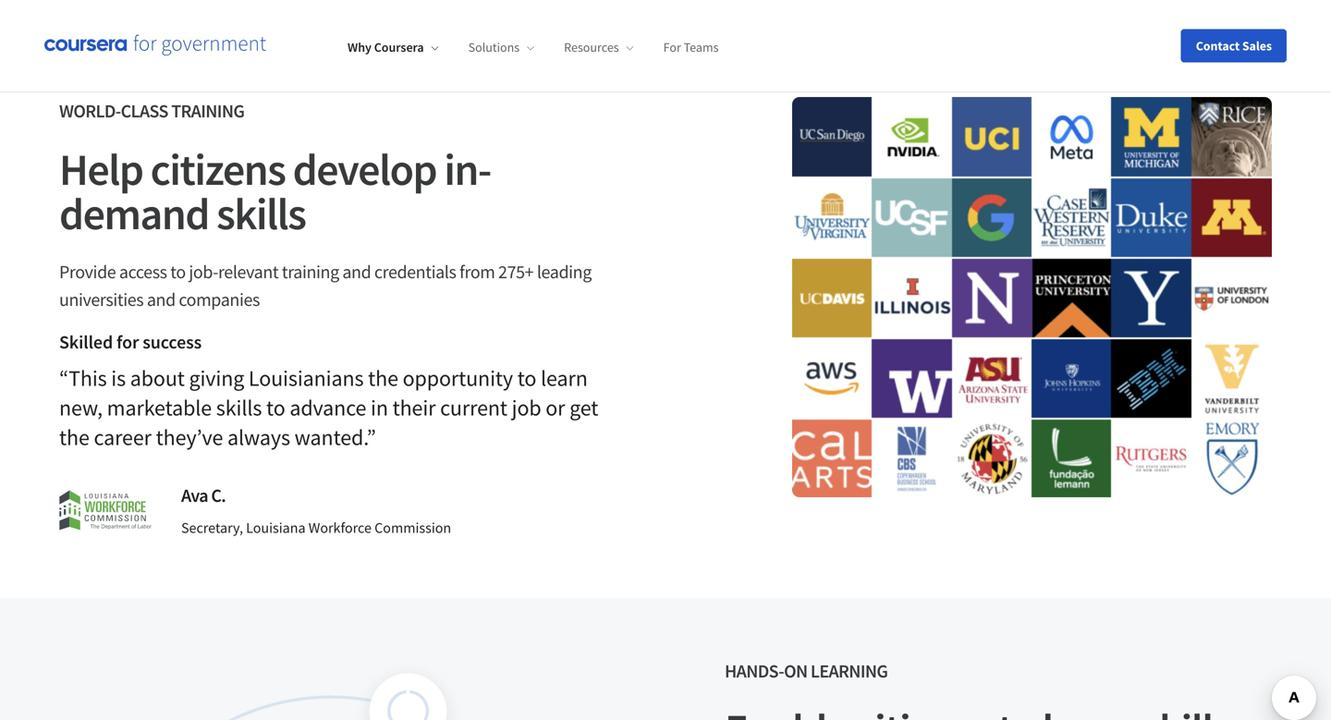 Task type: vqa. For each thing, say whether or not it's contained in the screenshot.
user
no



Task type: locate. For each thing, give the bounding box(es) containing it.
help citizens develop in- demand skills
[[59, 141, 491, 241]]

1 horizontal spatial and
[[342, 260, 371, 283]]

0 horizontal spatial the
[[59, 423, 89, 451]]

learning
[[811, 660, 888, 683]]

companies
[[179, 288, 260, 311]]

skills
[[216, 186, 306, 241], [216, 394, 262, 422]]

the up in
[[368, 364, 398, 392]]

skills inside this is about giving louisianians the opportunity to learn new, marketable skills to advance in their current job or get the career they've always wanted.
[[216, 394, 262, 422]]

1 horizontal spatial to
[[266, 394, 285, 422]]

0 horizontal spatial and
[[147, 288, 175, 311]]

for
[[663, 39, 681, 56]]

provide
[[59, 260, 116, 283]]

0 horizontal spatial to
[[170, 260, 186, 283]]

secretary,
[[181, 519, 243, 537]]

world-
[[59, 99, 121, 122]]

leading
[[537, 260, 591, 283]]

job-
[[189, 260, 218, 283]]

for teams
[[663, 39, 719, 56]]

or
[[546, 394, 565, 422]]

0 vertical spatial the
[[368, 364, 398, 392]]

1 vertical spatial skills
[[216, 394, 262, 422]]

louisiana workforce commission image
[[59, 490, 152, 530]]

to up the always
[[266, 394, 285, 422]]

is
[[111, 364, 126, 392]]

in-
[[444, 141, 491, 197]]

275+
[[498, 260, 534, 283]]

credentials
[[374, 260, 456, 283]]

hands-on learning
[[725, 660, 888, 683]]

sales
[[1242, 37, 1272, 54]]

help
[[59, 141, 143, 197]]

and
[[342, 260, 371, 283], [147, 288, 175, 311]]

the
[[368, 364, 398, 392], [59, 423, 89, 451]]

career
[[94, 423, 152, 451]]

to
[[170, 260, 186, 283], [517, 364, 536, 392], [266, 394, 285, 422]]

to left job-
[[170, 260, 186, 283]]

and right training
[[342, 260, 371, 283]]

skills up the always
[[216, 394, 262, 422]]

0 vertical spatial skills
[[216, 186, 306, 241]]

1 vertical spatial the
[[59, 423, 89, 451]]

marketable
[[107, 394, 212, 422]]

training
[[171, 99, 244, 122]]

the down 'new,'
[[59, 423, 89, 451]]

to up "job"
[[517, 364, 536, 392]]

louisianians
[[249, 364, 364, 392]]

they've
[[156, 423, 223, 451]]

relevant
[[218, 260, 278, 283]]

for teams link
[[663, 39, 719, 56]]

resources link
[[564, 39, 634, 56]]

citizens
[[150, 141, 285, 197]]

1 vertical spatial to
[[517, 364, 536, 392]]

contact sales button
[[1181, 29, 1287, 62]]

job
[[512, 394, 541, 422]]

skills up relevant
[[216, 186, 306, 241]]

contact sales
[[1196, 37, 1272, 54]]

and down access on the left of the page
[[147, 288, 175, 311]]

for
[[117, 330, 139, 354]]

0 vertical spatial and
[[342, 260, 371, 283]]

teams
[[684, 39, 719, 56]]

solutions link
[[468, 39, 534, 56]]

2 vertical spatial to
[[266, 394, 285, 422]]

demand
[[59, 186, 209, 241]]

coursera
[[374, 39, 424, 56]]

resources
[[564, 39, 619, 56]]

why coursera link
[[348, 39, 439, 56]]

0 vertical spatial to
[[170, 260, 186, 283]]

skilled for success
[[59, 330, 202, 354]]



Task type: describe. For each thing, give the bounding box(es) containing it.
class
[[121, 99, 168, 122]]

hands-
[[725, 660, 784, 683]]

1 vertical spatial and
[[147, 288, 175, 311]]

success
[[143, 330, 202, 354]]

in
[[371, 394, 388, 422]]

their
[[392, 394, 436, 422]]

from
[[459, 260, 495, 283]]

2 horizontal spatial to
[[517, 364, 536, 392]]

learn
[[541, 364, 588, 392]]

commission
[[374, 519, 451, 537]]

louisiana
[[246, 519, 306, 537]]

develop
[[293, 141, 436, 197]]

skills inside the help citizens develop in- demand skills
[[216, 186, 306, 241]]

training
[[282, 260, 339, 283]]

advance
[[290, 394, 366, 422]]

solutions
[[468, 39, 520, 56]]

why
[[348, 39, 372, 56]]

new,
[[59, 394, 103, 422]]

why coursera
[[348, 39, 424, 56]]

provide access to job-relevant training and credentials from 275+ leading universities and companies
[[59, 260, 591, 311]]

wanted.
[[295, 423, 367, 451]]

get
[[569, 394, 598, 422]]

ava c.
[[181, 484, 226, 507]]

skilled
[[59, 330, 113, 354]]

this
[[68, 364, 107, 392]]

about
[[130, 364, 185, 392]]

coursera for government partners image
[[792, 97, 1272, 497]]

to inside provide access to job-relevant training and credentials from 275+ leading universities and companies
[[170, 260, 186, 283]]

world-class training
[[59, 99, 244, 122]]

always
[[227, 423, 290, 451]]

coursera for government image
[[44, 35, 266, 57]]

access
[[119, 260, 167, 283]]

on
[[784, 660, 807, 683]]

opportunity
[[403, 364, 513, 392]]

giving
[[189, 364, 244, 392]]

universities
[[59, 288, 144, 311]]

current
[[440, 394, 507, 422]]

this is about giving louisianians the opportunity to learn new, marketable skills to advance in their current job or get the career they've always wanted.
[[59, 364, 598, 451]]

contact
[[1196, 37, 1240, 54]]

secretary, louisiana workforce commission
[[181, 519, 451, 537]]

workforce
[[309, 519, 372, 537]]

ava
[[181, 484, 208, 507]]

1 horizontal spatial the
[[368, 364, 398, 392]]

c.
[[211, 484, 226, 507]]



